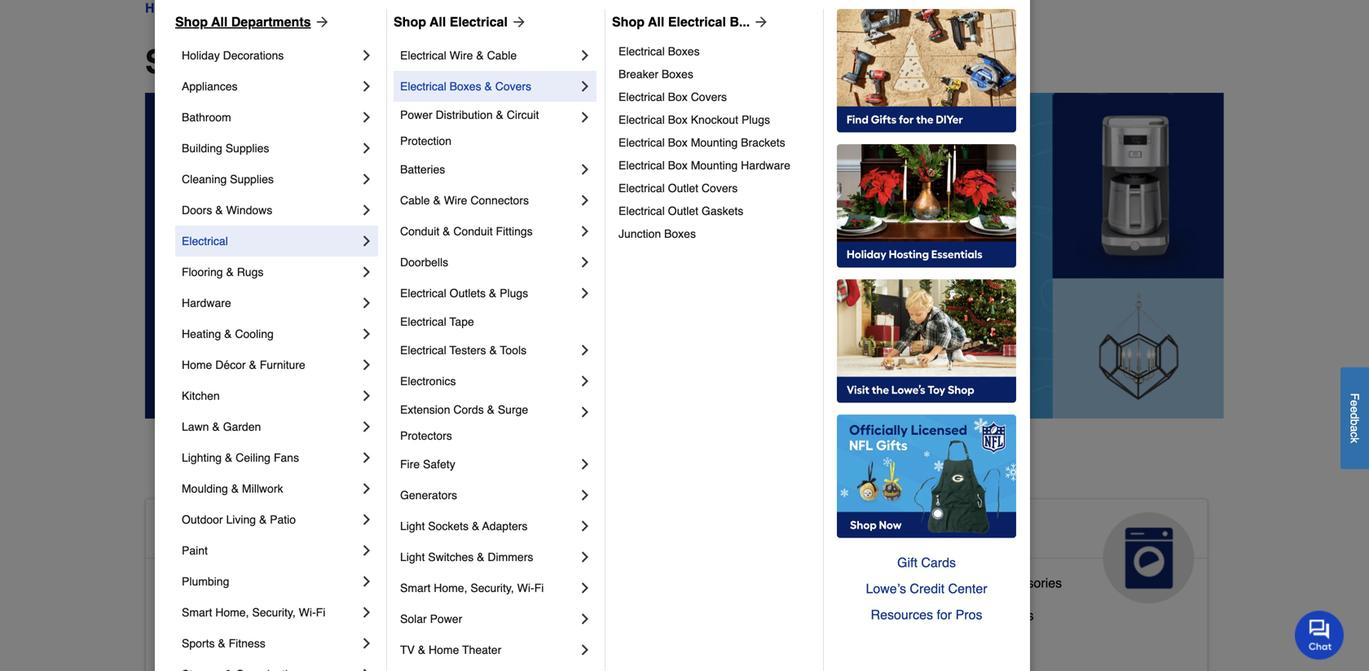 Task type: describe. For each thing, give the bounding box(es) containing it.
0 vertical spatial hardware
[[741, 159, 791, 172]]

beds,
[[545, 635, 579, 650]]

hardware link
[[182, 288, 359, 319]]

1 horizontal spatial cable
[[487, 49, 517, 62]]

brackets
[[741, 136, 786, 149]]

& inside "link"
[[215, 204, 223, 217]]

shop all electrical
[[394, 14, 508, 29]]

breaker boxes
[[619, 68, 694, 81]]

electrical box mounting brackets link
[[619, 131, 812, 154]]

wire inside cable & wire connectors link
[[444, 194, 468, 207]]

1 vertical spatial appliances link
[[872, 500, 1208, 604]]

tv & home theater
[[400, 644, 502, 657]]

livestock
[[522, 602, 577, 617]]

chevron right image for appliances
[[359, 78, 375, 95]]

theater
[[462, 644, 502, 657]]

1 horizontal spatial appliances
[[885, 519, 1007, 545]]

chevron right image for lighting & ceiling fans
[[359, 450, 375, 466]]

chevron right image for outdoor living & patio
[[359, 512, 375, 528]]

resources for pros
[[871, 608, 983, 623]]

0 horizontal spatial smart
[[182, 607, 212, 620]]

livestock supplies link
[[522, 598, 630, 631]]

cleaning
[[182, 173, 227, 186]]

& down accessible bedroom link
[[218, 637, 226, 651]]

chevron right image for cable & wire connectors
[[577, 192, 593, 209]]

chevron right image for power distribution & circuit protection
[[577, 109, 593, 126]]

outlet for covers
[[668, 182, 699, 195]]

& left the pros
[[945, 609, 954, 624]]

sports & fitness link
[[182, 629, 359, 660]]

windows
[[226, 204, 272, 217]]

lawn
[[182, 421, 209, 434]]

shop all departments link
[[175, 12, 331, 32]]

& right entry
[[259, 641, 268, 656]]

electrical box mounting hardware
[[619, 159, 791, 172]]

lowe's
[[866, 582, 906, 597]]

chevron right image for light switches & dimmers
[[577, 549, 593, 566]]

testers
[[450, 344, 486, 357]]

1 horizontal spatial security,
[[471, 582, 514, 595]]

chevron right image for fire safety
[[577, 457, 593, 473]]

accessories
[[992, 576, 1062, 591]]

boxes for electrical boxes & covers
[[450, 80, 481, 93]]

light switches & dimmers
[[400, 551, 533, 564]]

enjoy savings year-round. no matter what you're shopping for, find what you need at a great price. image
[[145, 93, 1224, 419]]

& inside 'link'
[[259, 514, 267, 527]]

wine
[[957, 609, 987, 624]]

box for brackets
[[668, 136, 688, 149]]

electrical outlet gaskets
[[619, 205, 744, 218]]

fi for chevron right icon corresponding to smart home, security, wi-fi
[[316, 607, 326, 620]]

cleaning supplies
[[182, 173, 274, 186]]

electrical for electrical box mounting hardware
[[619, 159, 665, 172]]

electrical testers & tools
[[400, 344, 527, 357]]

departments for shop all departments
[[231, 14, 311, 29]]

smart home, security, wi-fi for the leftmost smart home, security, wi-fi link
[[182, 607, 326, 620]]

mounting for brackets
[[691, 136, 738, 149]]

chevron right image for kitchen
[[359, 388, 375, 404]]

& right houses,
[[634, 635, 643, 650]]

chevron right image for flooring & rugs
[[359, 264, 375, 280]]

electrical wire & cable
[[400, 49, 517, 62]]

electrical box knockout plugs link
[[619, 108, 812, 131]]

shop all electrical link
[[394, 12, 527, 32]]

arrow right image for shop all electrical
[[508, 14, 527, 30]]

fire safety
[[400, 458, 455, 471]]

shop for shop all electrical
[[394, 14, 426, 29]]

chevron right image for electrical wire & cable
[[577, 47, 593, 64]]

chevron right image for solar power
[[577, 611, 593, 628]]

& left dimmers
[[477, 551, 485, 564]]

knockout
[[691, 113, 739, 126]]

accessible for accessible bathroom
[[159, 576, 221, 591]]

credit
[[910, 582, 945, 597]]

houses,
[[582, 635, 630, 650]]

chevron right image for hardware
[[359, 295, 375, 311]]

electrical for electrical boxes
[[619, 45, 665, 58]]

electrical box covers link
[[619, 86, 812, 108]]

boxes for junction boxes
[[664, 227, 696, 240]]

power distribution & circuit protection link
[[400, 102, 577, 154]]

shop all electrical b...
[[612, 14, 750, 29]]

electrical for electrical box knockout plugs
[[619, 113, 665, 126]]

livestock supplies
[[522, 602, 630, 617]]

departments for shop all departments
[[285, 43, 485, 81]]

covers for electrical outlet covers
[[702, 182, 738, 195]]

outdoor
[[182, 514, 223, 527]]

tools
[[500, 344, 527, 357]]

lighting & ceiling fans
[[182, 452, 299, 465]]

accessible for accessible bedroom
[[159, 609, 221, 624]]

arrow right image for shop all departments
[[311, 14, 331, 30]]

& left the millwork
[[231, 483, 239, 496]]

pros
[[956, 608, 983, 623]]

& inside 'link'
[[472, 520, 480, 533]]

1 vertical spatial security,
[[252, 607, 296, 620]]

moulding & millwork link
[[182, 474, 359, 505]]

generators
[[400, 489, 457, 502]]

f e e d b a c k
[[1349, 393, 1362, 444]]

paint link
[[182, 536, 359, 567]]

electrical boxes link
[[619, 40, 812, 63]]

0 vertical spatial bathroom
[[182, 111, 231, 124]]

circuit
[[507, 108, 539, 121]]

all for shop all electrical b...
[[648, 14, 665, 29]]

0 vertical spatial smart
[[400, 582, 431, 595]]

find gifts for the diyer. image
[[837, 9, 1017, 133]]

shop all electrical b... link
[[612, 12, 770, 32]]

home link
[[145, 0, 181, 18]]

1 vertical spatial hardware
[[182, 297, 231, 310]]

visit the lowe's toy shop. image
[[837, 280, 1017, 404]]

c
[[1349, 432, 1362, 438]]

batteries link
[[400, 154, 577, 185]]

chevron right image for generators
[[577, 487, 593, 504]]

& down the batteries
[[433, 194, 441, 207]]

accessible bedroom link
[[159, 605, 278, 637]]

supplies for livestock supplies
[[580, 602, 630, 617]]

holiday decorations
[[182, 49, 284, 62]]

extension cords & surge protectors
[[400, 404, 532, 443]]

chevron right image for bathroom
[[359, 109, 375, 126]]

tv & home theater link
[[400, 635, 577, 666]]

lowe's credit center link
[[837, 576, 1017, 602]]

décor
[[215, 359, 246, 372]]

conduit & conduit fittings link
[[400, 216, 577, 247]]

pet beds, houses, & furniture link
[[522, 631, 698, 664]]

light for light switches & dimmers
[[400, 551, 425, 564]]

1 conduit from the left
[[400, 225, 440, 238]]

electrical inside "shop all electrical b..." link
[[668, 14, 726, 29]]

kitchen
[[182, 390, 220, 403]]

accessible home link
[[146, 500, 481, 604]]

1 horizontal spatial smart home, security, wi-fi link
[[400, 573, 577, 604]]

doorbells link
[[400, 247, 577, 278]]

cooling
[[235, 328, 274, 341]]

appliance parts & accessories
[[885, 576, 1062, 591]]

animal & pet care
[[522, 519, 663, 571]]

protectors
[[400, 430, 452, 443]]

& right the outlets
[[489, 287, 497, 300]]

chevron right image for conduit & conduit fittings
[[577, 223, 593, 240]]

chevron right image for holiday decorations
[[359, 47, 375, 64]]

heating & cooling
[[182, 328, 274, 341]]

wire inside electrical wire & cable link
[[450, 49, 473, 62]]

extension
[[400, 404, 450, 417]]

all down shop all departments link
[[235, 43, 276, 81]]

power inside power distribution & circuit protection
[[400, 108, 433, 121]]

beverage
[[885, 609, 941, 624]]

light switches & dimmers link
[[400, 542, 577, 573]]

accessible bathroom link
[[159, 572, 281, 605]]

generators link
[[400, 480, 577, 511]]

electrical link
[[182, 226, 359, 257]]

electrical for electrical outlet covers
[[619, 182, 665, 195]]

electrical tape
[[400, 315, 474, 329]]

all for shop all electrical
[[430, 14, 446, 29]]

ceiling
[[236, 452, 271, 465]]

0 vertical spatial appliances
[[182, 80, 238, 93]]

k
[[1349, 438, 1362, 444]]

chevron right image for lawn & garden
[[359, 419, 375, 435]]

electrical inside "shop all electrical" link
[[450, 14, 508, 29]]

& right tv
[[418, 644, 426, 657]]

cable & wire connectors
[[400, 194, 529, 207]]

sockets
[[428, 520, 469, 533]]

chevron right image for heating & cooling
[[359, 326, 375, 342]]



Task type: locate. For each thing, give the bounding box(es) containing it.
extension cords & surge protectors link
[[400, 397, 577, 449]]

chevron right image for sports & fitness
[[359, 636, 375, 652]]

mounting down knockout
[[691, 136, 738, 149]]

smart home, security, wi-fi link up fitness
[[182, 598, 359, 629]]

0 vertical spatial security,
[[471, 582, 514, 595]]

outdoor living & patio
[[182, 514, 296, 527]]

dimmers
[[488, 551, 533, 564]]

flooring
[[182, 266, 223, 279]]

wire
[[450, 49, 473, 62], [444, 194, 468, 207]]

1 box from the top
[[668, 90, 688, 104]]

gift cards link
[[837, 550, 1017, 576]]

building supplies link
[[182, 133, 359, 164]]

chevron right image for doorbells
[[577, 254, 593, 271]]

chevron right image for moulding & millwork
[[359, 481, 375, 497]]

1 vertical spatial bathroom
[[225, 576, 281, 591]]

power
[[400, 108, 433, 121], [430, 613, 462, 626]]

supplies for building supplies
[[226, 142, 269, 155]]

1 vertical spatial pet
[[522, 635, 542, 650]]

fi for chevron right image for smart home, security, wi-fi
[[535, 582, 544, 595]]

animal
[[522, 519, 598, 545]]

breaker boxes link
[[619, 63, 812, 86]]

electrical inside electrical box mounting hardware link
[[619, 159, 665, 172]]

security, down light switches & dimmers link
[[471, 582, 514, 595]]

1 horizontal spatial pet
[[627, 519, 663, 545]]

2 accessible from the top
[[159, 576, 221, 591]]

1 arrow right image from the left
[[311, 14, 331, 30]]

home, down accessible bathroom link
[[215, 607, 249, 620]]

1 e from the top
[[1349, 400, 1362, 407]]

building supplies
[[182, 142, 269, 155]]

boxes for electrical boxes
[[668, 45, 700, 58]]

security, down plumbing link
[[252, 607, 296, 620]]

covers inside electrical boxes & covers link
[[495, 80, 532, 93]]

paint
[[182, 545, 208, 558]]

light down generators
[[400, 520, 425, 533]]

chevron right image
[[577, 47, 593, 64], [359, 78, 375, 95], [577, 78, 593, 95], [577, 109, 593, 126], [577, 161, 593, 178], [359, 202, 375, 218], [577, 223, 593, 240], [359, 233, 375, 249], [577, 254, 593, 271], [359, 264, 375, 280], [577, 285, 593, 302], [359, 326, 375, 342], [359, 357, 375, 373], [577, 373, 593, 390], [359, 388, 375, 404], [359, 450, 375, 466], [577, 487, 593, 504], [577, 518, 593, 535], [359, 543, 375, 559], [577, 549, 593, 566], [359, 574, 375, 590], [577, 580, 593, 597], [577, 611, 593, 628]]

electrical inside electrical box knockout plugs link
[[619, 113, 665, 126]]

1 vertical spatial departments
[[285, 43, 485, 81]]

supplies up windows at left
[[230, 173, 274, 186]]

1 horizontal spatial fi
[[535, 582, 544, 595]]

power up tv & home theater
[[430, 613, 462, 626]]

connectors
[[471, 194, 529, 207]]

smart up sports
[[182, 607, 212, 620]]

chevron right image for electrical boxes & covers
[[577, 78, 593, 95]]

& inside the extension cords & surge protectors
[[487, 404, 495, 417]]

2 horizontal spatial shop
[[612, 14, 645, 29]]

plugs up brackets
[[742, 113, 770, 126]]

lighting
[[182, 452, 222, 465]]

0 horizontal spatial security,
[[252, 607, 296, 620]]

3 shop from the left
[[612, 14, 645, 29]]

appliances up cards
[[885, 519, 1007, 545]]

box down electrical box covers
[[668, 113, 688, 126]]

doors & windows link
[[182, 195, 359, 226]]

chevron right image for tv & home theater
[[577, 642, 593, 659]]

0 vertical spatial smart home, security, wi-fi
[[400, 582, 544, 595]]

b...
[[730, 14, 750, 29]]

parts
[[946, 576, 977, 591]]

chat invite button image
[[1295, 611, 1345, 660]]

protection
[[400, 135, 452, 148]]

0 vertical spatial supplies
[[226, 142, 269, 155]]

shop for shop all electrical b...
[[612, 14, 645, 29]]

decorations
[[223, 49, 284, 62]]

outlet
[[668, 182, 699, 195], [668, 205, 699, 218]]

switches
[[428, 551, 474, 564]]

chevron right image for doors & windows
[[359, 202, 375, 218]]

d
[[1349, 413, 1362, 419]]

shop for shop all departments
[[175, 14, 208, 29]]

& inside the animal & pet care
[[605, 519, 621, 545]]

pet beds, houses, & furniture
[[522, 635, 698, 650]]

chillers
[[991, 609, 1034, 624]]

lowe's credit center
[[866, 582, 988, 597]]

chevron right image
[[359, 47, 375, 64], [359, 109, 375, 126], [359, 140, 375, 157], [359, 171, 375, 187], [577, 192, 593, 209], [359, 295, 375, 311], [577, 342, 593, 359], [577, 404, 593, 421], [359, 419, 375, 435], [577, 457, 593, 473], [359, 481, 375, 497], [359, 512, 375, 528], [359, 605, 375, 621], [359, 636, 375, 652], [577, 642, 593, 659], [359, 667, 375, 672]]

smart home, security, wi-fi down light switches & dimmers
[[400, 582, 544, 595]]

smart home, security, wi-fi link down light switches & dimmers
[[400, 573, 577, 604]]

chevron right image for home décor & furniture
[[359, 357, 375, 373]]

& left the "patio"
[[259, 514, 267, 527]]

box for hardware
[[668, 159, 688, 172]]

box up electrical outlet covers
[[668, 159, 688, 172]]

0 horizontal spatial conduit
[[400, 225, 440, 238]]

4 box from the top
[[668, 159, 688, 172]]

bathroom up building
[[182, 111, 231, 124]]

bathroom up bedroom on the left bottom of page
[[225, 576, 281, 591]]

0 vertical spatial home,
[[434, 582, 468, 595]]

shop up electrical boxes
[[612, 14, 645, 29]]

light for light sockets & adapters
[[400, 520, 425, 533]]

light sockets & adapters
[[400, 520, 528, 533]]

chevron right image for plumbing
[[359, 574, 375, 590]]

shop
[[145, 43, 227, 81]]

e up b
[[1349, 407, 1362, 413]]

1 mounting from the top
[[691, 136, 738, 149]]

1 vertical spatial outlet
[[668, 205, 699, 218]]

2 mounting from the top
[[691, 159, 738, 172]]

fi up livestock on the left of the page
[[535, 582, 544, 595]]

bedroom
[[225, 609, 278, 624]]

electrical for electrical outlets & plugs
[[400, 287, 447, 300]]

2 arrow right image from the left
[[508, 14, 527, 30]]

1 horizontal spatial conduit
[[454, 225, 493, 238]]

4 accessible from the top
[[159, 641, 221, 656]]

electrical box mounting brackets
[[619, 136, 786, 149]]

surge
[[498, 404, 528, 417]]

0 vertical spatial fi
[[535, 582, 544, 595]]

electrical box knockout plugs
[[619, 113, 770, 126]]

electrical for electrical box covers
[[619, 90, 665, 104]]

3 box from the top
[[668, 136, 688, 149]]

& left cooling
[[224, 328, 232, 341]]

chevron right image for paint
[[359, 543, 375, 559]]

pet
[[627, 519, 663, 545], [522, 635, 542, 650]]

electrical inside electrical boxes & covers link
[[400, 80, 447, 93]]

2 box from the top
[[668, 113, 688, 126]]

wire up electrical boxes & covers
[[450, 49, 473, 62]]

furniture up kitchen link
[[260, 359, 305, 372]]

light sockets & adapters link
[[400, 511, 577, 542]]

arrow right image for shop all electrical b...
[[750, 14, 770, 30]]

chevron right image for building supplies
[[359, 140, 375, 157]]

boxes up electrical box covers
[[662, 68, 694, 81]]

mounting for hardware
[[691, 159, 738, 172]]

accessible for accessible entry & home
[[159, 641, 221, 656]]

furniture right houses,
[[646, 635, 698, 650]]

0 horizontal spatial wi-
[[299, 607, 316, 620]]

boxes down the electrical outlet gaskets
[[664, 227, 696, 240]]

1 horizontal spatial plugs
[[742, 113, 770, 126]]

box for plugs
[[668, 113, 688, 126]]

appliance parts & accessories link
[[885, 572, 1062, 605]]

1 horizontal spatial shop
[[394, 14, 426, 29]]

1 vertical spatial light
[[400, 551, 425, 564]]

& left ceiling
[[225, 452, 233, 465]]

0 vertical spatial power
[[400, 108, 433, 121]]

2 outlet from the top
[[668, 205, 699, 218]]

pet inside the animal & pet care
[[627, 519, 663, 545]]

chevron right image for smart home, security, wi-fi
[[359, 605, 375, 621]]

0 vertical spatial departments
[[231, 14, 311, 29]]

1 horizontal spatial arrow right image
[[508, 14, 527, 30]]

junction boxes link
[[619, 223, 812, 245]]

light
[[400, 520, 425, 533], [400, 551, 425, 564]]

electrical for electrical outlet gaskets
[[619, 205, 665, 218]]

1 horizontal spatial smart
[[400, 582, 431, 595]]

0 horizontal spatial arrow right image
[[311, 14, 331, 30]]

electrical for electrical testers & tools
[[400, 344, 447, 357]]

0 horizontal spatial furniture
[[260, 359, 305, 372]]

0 horizontal spatial appliances link
[[182, 71, 359, 102]]

e up d
[[1349, 400, 1362, 407]]

& right animal
[[605, 519, 621, 545]]

electrical inside "electrical testers & tools" link
[[400, 344, 447, 357]]

mounting
[[691, 136, 738, 149], [691, 159, 738, 172]]

1 shop from the left
[[175, 14, 208, 29]]

gift
[[898, 556, 918, 571]]

resources
[[871, 608, 933, 623]]

& down electrical wire & cable link
[[485, 80, 492, 93]]

1 vertical spatial appliances
[[885, 519, 1007, 545]]

outlet up the electrical outlet gaskets
[[668, 182, 699, 195]]

1 vertical spatial plugs
[[500, 287, 528, 300]]

arrow right image inside "shop all electrical" link
[[508, 14, 527, 30]]

box down electrical box knockout plugs on the top of the page
[[668, 136, 688, 149]]

outlet down electrical outlet covers
[[668, 205, 699, 218]]

0 vertical spatial mounting
[[691, 136, 738, 149]]

electrical inside electrical outlet covers link
[[619, 182, 665, 195]]

plugs for electrical box knockout plugs
[[742, 113, 770, 126]]

home, down switches
[[434, 582, 468, 595]]

0 horizontal spatial shop
[[175, 14, 208, 29]]

box up electrical box knockout plugs on the top of the page
[[668, 90, 688, 104]]

electrical for electrical box mounting brackets
[[619, 136, 665, 149]]

departments down shop all electrical
[[285, 43, 485, 81]]

0 horizontal spatial plugs
[[500, 287, 528, 300]]

2 conduit from the left
[[454, 225, 493, 238]]

hardware down brackets
[[741, 159, 791, 172]]

living
[[226, 514, 256, 527]]

appliances down the holiday
[[182, 80, 238, 93]]

fi
[[535, 582, 544, 595], [316, 607, 326, 620]]

electrical testers & tools link
[[400, 335, 577, 366]]

moulding & millwork
[[182, 483, 283, 496]]

1 horizontal spatial furniture
[[646, 635, 698, 650]]

chevron right image for extension cords & surge protectors
[[577, 404, 593, 421]]

covers up gaskets
[[702, 182, 738, 195]]

0 horizontal spatial appliances
[[182, 80, 238, 93]]

electrical inside electrical box mounting brackets link
[[619, 136, 665, 149]]

all up electrical wire & cable at the left top of the page
[[430, 14, 446, 29]]

supplies up houses,
[[580, 602, 630, 617]]

flooring & rugs link
[[182, 257, 359, 288]]

chevron right image for light sockets & adapters
[[577, 518, 593, 535]]

mounting down electrical box mounting brackets link
[[691, 159, 738, 172]]

0 vertical spatial appliances link
[[182, 71, 359, 102]]

patio
[[270, 514, 296, 527]]

& right parts in the bottom right of the page
[[980, 576, 989, 591]]

beverage & wine chillers
[[885, 609, 1034, 624]]

& inside power distribution & circuit protection
[[496, 108, 504, 121]]

& right sockets
[[472, 520, 480, 533]]

0 vertical spatial cable
[[487, 49, 517, 62]]

chevron right image for electrical testers & tools
[[577, 342, 593, 359]]

wi- up the sports & fitness link
[[299, 607, 316, 620]]

chevron right image for electrical
[[359, 233, 375, 249]]

& down cable & wire connectors at the left
[[443, 225, 450, 238]]

cable up electrical boxes & covers link
[[487, 49, 517, 62]]

wi- up livestock on the left of the page
[[517, 582, 535, 595]]

0 horizontal spatial home,
[[215, 607, 249, 620]]

1 vertical spatial home,
[[215, 607, 249, 620]]

electrical inside electrical link
[[182, 235, 228, 248]]

for
[[937, 608, 952, 623]]

all up electrical boxes
[[648, 14, 665, 29]]

light inside 'link'
[[400, 520, 425, 533]]

moulding
[[182, 483, 228, 496]]

shop up electrical wire & cable at the left top of the page
[[394, 14, 426, 29]]

chevron right image for batteries
[[577, 161, 593, 178]]

1 vertical spatial wire
[[444, 194, 468, 207]]

arrow right image inside "shop all electrical b..." link
[[750, 14, 770, 30]]

0 vertical spatial pet
[[627, 519, 663, 545]]

chevron right image for cleaning supplies
[[359, 171, 375, 187]]

boxes
[[668, 45, 700, 58], [662, 68, 694, 81], [450, 80, 481, 93], [664, 227, 696, 240]]

fire safety link
[[400, 449, 577, 480]]

arrow right image up electrical boxes link
[[750, 14, 770, 30]]

doorbells
[[400, 256, 448, 269]]

boxes up distribution
[[450, 80, 481, 93]]

bathroom
[[182, 111, 231, 124], [225, 576, 281, 591]]

appliances link down decorations
[[182, 71, 359, 102]]

& right décor
[[249, 359, 257, 372]]

boxes down shop all electrical b...
[[668, 45, 700, 58]]

wi-
[[517, 582, 535, 595], [299, 607, 316, 620]]

smart home, security, wi-fi for rightmost smart home, security, wi-fi link
[[400, 582, 544, 595]]

0 vertical spatial light
[[400, 520, 425, 533]]

boxes for breaker boxes
[[662, 68, 694, 81]]

1 horizontal spatial smart home, security, wi-fi
[[400, 582, 544, 595]]

2 e from the top
[[1349, 407, 1362, 413]]

0 horizontal spatial smart home, security, wi-fi link
[[182, 598, 359, 629]]

1 vertical spatial furniture
[[646, 635, 698, 650]]

covers inside electrical outlet covers link
[[702, 182, 738, 195]]

electrical box covers
[[619, 90, 727, 104]]

1 vertical spatial wi-
[[299, 607, 316, 620]]

safety
[[423, 458, 455, 471]]

entry
[[225, 641, 255, 656]]

smart home, security, wi-fi up fitness
[[182, 607, 326, 620]]

0 horizontal spatial cable
[[400, 194, 430, 207]]

& right doors
[[215, 204, 223, 217]]

covers inside electrical box covers link
[[691, 90, 727, 104]]

1 vertical spatial supplies
[[230, 173, 274, 186]]

0 horizontal spatial fi
[[316, 607, 326, 620]]

resources for pros link
[[837, 602, 1017, 629]]

arrow right image up electrical wire & cable link
[[508, 14, 527, 30]]

accessible home image
[[377, 513, 468, 604]]

tape
[[450, 315, 474, 329]]

power up protection
[[400, 108, 433, 121]]

3 accessible from the top
[[159, 609, 221, 624]]

2 vertical spatial supplies
[[580, 602, 630, 617]]

3 arrow right image from the left
[[750, 14, 770, 30]]

0 vertical spatial wire
[[450, 49, 473, 62]]

animal & pet care image
[[740, 513, 832, 604]]

electrical inside electrical boxes link
[[619, 45, 665, 58]]

electrical
[[450, 14, 508, 29], [668, 14, 726, 29], [619, 45, 665, 58], [400, 49, 447, 62], [400, 80, 447, 93], [619, 90, 665, 104], [619, 113, 665, 126], [619, 136, 665, 149], [619, 159, 665, 172], [619, 182, 665, 195], [619, 205, 665, 218], [182, 235, 228, 248], [400, 287, 447, 300], [400, 315, 447, 329], [400, 344, 447, 357]]

all for shop all departments
[[211, 14, 228, 29]]

arrow right image inside shop all departments link
[[311, 14, 331, 30]]

0 horizontal spatial hardware
[[182, 297, 231, 310]]

fi down plumbing link
[[316, 607, 326, 620]]

conduit & conduit fittings
[[400, 225, 533, 238]]

electrical for electrical wire & cable
[[400, 49, 447, 62]]

departments up the holiday decorations link
[[231, 14, 311, 29]]

heating
[[182, 328, 221, 341]]

electrical for electrical boxes & covers
[[400, 80, 447, 93]]

0 vertical spatial furniture
[[260, 359, 305, 372]]

& right lawn on the bottom
[[212, 421, 220, 434]]

1 vertical spatial power
[[430, 613, 462, 626]]

1 horizontal spatial home,
[[434, 582, 468, 595]]

wire up conduit & conduit fittings
[[444, 194, 468, 207]]

1 vertical spatial smart home, security, wi-fi
[[182, 607, 326, 620]]

cords
[[454, 404, 484, 417]]

& left "tools"
[[489, 344, 497, 357]]

1 vertical spatial mounting
[[691, 159, 738, 172]]

shop up the holiday
[[175, 14, 208, 29]]

covers up circuit
[[495, 80, 532, 93]]

fitness
[[229, 637, 266, 651]]

all up holiday decorations on the top of page
[[211, 14, 228, 29]]

plugs for electrical outlets & plugs
[[500, 287, 528, 300]]

tv
[[400, 644, 415, 657]]

electrical inside electrical box covers link
[[619, 90, 665, 104]]

electrical inside electrical tape link
[[400, 315, 447, 329]]

1 vertical spatial cable
[[400, 194, 430, 207]]

0 vertical spatial wi-
[[517, 582, 535, 595]]

officially licensed n f l gifts. shop now. image
[[837, 415, 1017, 539]]

departments
[[231, 14, 311, 29], [285, 43, 485, 81]]

electrical inside electrical outlets & plugs link
[[400, 287, 447, 300]]

building
[[182, 142, 222, 155]]

0 vertical spatial outlet
[[668, 182, 699, 195]]

0 vertical spatial plugs
[[742, 113, 770, 126]]

1 horizontal spatial appliances link
[[872, 500, 1208, 604]]

accessible home
[[159, 519, 348, 545]]

covers up knockout
[[691, 90, 727, 104]]

conduit down cable & wire connectors at the left
[[454, 225, 493, 238]]

chevron right image for electronics
[[577, 373, 593, 390]]

covers for electrical box covers
[[691, 90, 727, 104]]

electrical inside electrical wire & cable link
[[400, 49, 447, 62]]

security,
[[471, 582, 514, 595], [252, 607, 296, 620]]

electrical boxes & covers
[[400, 80, 532, 93]]

1 horizontal spatial hardware
[[741, 159, 791, 172]]

plugs up electrical tape link
[[500, 287, 528, 300]]

0 horizontal spatial pet
[[522, 635, 542, 650]]

electrical inside electrical outlet gaskets link
[[619, 205, 665, 218]]

2 horizontal spatial arrow right image
[[750, 14, 770, 30]]

solar power
[[400, 613, 462, 626]]

0 horizontal spatial smart home, security, wi-fi
[[182, 607, 326, 620]]

holiday hosting essentials. image
[[837, 144, 1017, 268]]

& right cords
[[487, 404, 495, 417]]

1 accessible from the top
[[159, 519, 278, 545]]

supplies for cleaning supplies
[[230, 173, 274, 186]]

2 shop from the left
[[394, 14, 426, 29]]

arrow right image up shop all departments in the top left of the page
[[311, 14, 331, 30]]

2 light from the top
[[400, 551, 425, 564]]

appliances link up chillers
[[872, 500, 1208, 604]]

chevron right image for electrical outlets & plugs
[[577, 285, 593, 302]]

outlet for gaskets
[[668, 205, 699, 218]]

light left switches
[[400, 551, 425, 564]]

doors & windows
[[182, 204, 272, 217]]

accessible for accessible home
[[159, 519, 278, 545]]

appliances image
[[1104, 513, 1195, 604]]

& left circuit
[[496, 108, 504, 121]]

electrical box mounting hardware link
[[619, 154, 812, 177]]

cable down the batteries
[[400, 194, 430, 207]]

electrical for electrical tape
[[400, 315, 447, 329]]

1 horizontal spatial wi-
[[517, 582, 535, 595]]

1 vertical spatial smart
[[182, 607, 212, 620]]

arrow right image
[[311, 14, 331, 30], [508, 14, 527, 30], [750, 14, 770, 30]]

1 light from the top
[[400, 520, 425, 533]]

chevron right image for smart home, security, wi-fi
[[577, 580, 593, 597]]

supplies up cleaning supplies
[[226, 142, 269, 155]]

conduit up doorbells
[[400, 225, 440, 238]]

& left rugs
[[226, 266, 234, 279]]

conduit
[[400, 225, 440, 238], [454, 225, 493, 238]]

batteries
[[400, 163, 445, 176]]

1 vertical spatial fi
[[316, 607, 326, 620]]

smart up "solar" on the bottom
[[400, 582, 431, 595]]

home
[[145, 0, 181, 15], [182, 359, 212, 372], [285, 519, 348, 545], [271, 641, 306, 656], [429, 644, 459, 657]]

hardware down 'flooring'
[[182, 297, 231, 310]]

1 outlet from the top
[[668, 182, 699, 195]]

gaskets
[[702, 205, 744, 218]]

& up electrical boxes & covers link
[[476, 49, 484, 62]]



Task type: vqa. For each thing, say whether or not it's contained in the screenshot.
right 'Your'
no



